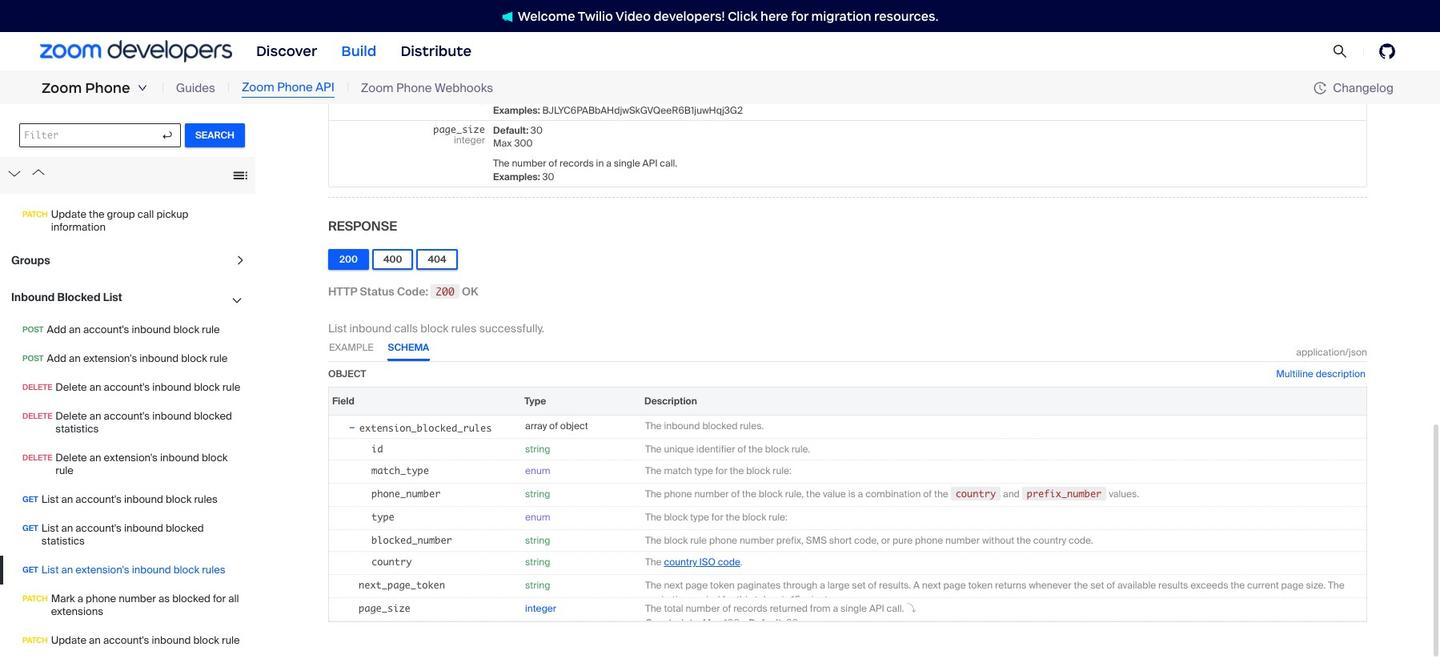 Task type: describe. For each thing, give the bounding box(es) containing it.
resources.
[[875, 8, 939, 24]]

zoom phone
[[42, 79, 130, 97]]

list
[[328, 321, 347, 335]]

developers!
[[654, 8, 725, 24]]

400
[[384, 253, 402, 266]]

1 enum from the top
[[525, 464, 551, 477]]

calls
[[394, 321, 418, 335]]

2 enum from the top
[[525, 511, 551, 524]]

array of object
[[525, 419, 588, 432]]

for
[[792, 8, 809, 24]]

zoom phone webhooks
[[361, 80, 493, 96]]

list inbound calls block rules successfully.
[[328, 321, 544, 335]]

webhooks
[[435, 80, 493, 96]]

rules
[[451, 321, 477, 335]]

zoom phone webhooks link
[[361, 79, 493, 97]]

welcome twilio video developers! click here for migration resources. link
[[486, 8, 955, 24]]

phone for zoom phone
[[85, 79, 130, 97]]

inbound
[[350, 321, 392, 335]]

of
[[549, 419, 558, 432]]

guides link
[[176, 79, 215, 97]]

200 inside "http status code: 200 ok"
[[436, 285, 455, 298]]

migration
[[812, 8, 872, 24]]

array
[[525, 419, 547, 432]]

1 vertical spatial object
[[560, 419, 588, 432]]

twilio
[[578, 8, 613, 24]]

200 inside button
[[340, 253, 358, 266]]

response
[[328, 218, 397, 234]]

zoom for zoom phone
[[42, 79, 82, 97]]

successfully.
[[479, 321, 544, 335]]

2 string from the top
[[525, 488, 551, 500]]

changelog link
[[1315, 80, 1394, 96]]

status
[[360, 284, 395, 299]]



Task type: vqa. For each thing, say whether or not it's contained in the screenshot.
"204" button
no



Task type: locate. For each thing, give the bounding box(es) containing it.
http
[[328, 284, 358, 299]]

code:
[[397, 284, 428, 299]]

0 horizontal spatial 200
[[340, 253, 358, 266]]

3 phone from the left
[[396, 80, 432, 96]]

0 horizontal spatial phone
[[85, 79, 130, 97]]

1 phone from the left
[[85, 79, 130, 97]]

integer
[[525, 602, 557, 615]]

ok
[[462, 284, 479, 299]]

phone for zoom phone webhooks
[[396, 80, 432, 96]]

4 string from the top
[[525, 556, 551, 568]]

notification image
[[502, 11, 518, 22], [502, 11, 513, 22]]

phone left 'down' image
[[85, 79, 130, 97]]

0 horizontal spatial zoom
[[42, 79, 82, 97]]

1 horizontal spatial zoom
[[242, 79, 274, 96]]

github image
[[1380, 43, 1396, 59], [1380, 43, 1396, 59]]

enum
[[525, 464, 551, 477], [525, 511, 551, 524]]

5 string from the top
[[525, 579, 551, 592]]

history image
[[1315, 82, 1334, 95], [1315, 82, 1327, 95]]

object
[[328, 367, 366, 380], [560, 419, 588, 432]]

404
[[428, 253, 447, 266]]

200
[[340, 253, 358, 266], [436, 285, 455, 298]]

here
[[761, 8, 789, 24]]

phone left webhooks
[[396, 80, 432, 96]]

2 zoom from the left
[[242, 79, 274, 96]]

object down 'list'
[[328, 367, 366, 380]]

0 vertical spatial 200
[[340, 253, 358, 266]]

down image
[[138, 83, 147, 93]]

200 button
[[328, 249, 369, 270]]

phone
[[85, 79, 130, 97], [277, 79, 313, 96], [396, 80, 432, 96]]

click
[[728, 8, 758, 24]]

1 horizontal spatial 200
[[436, 285, 455, 298]]

zoom inside the "zoom phone api" link
[[242, 79, 274, 96]]

2 phone from the left
[[277, 79, 313, 96]]

type
[[525, 395, 547, 407]]

2 horizontal spatial phone
[[396, 80, 432, 96]]

zoom phone api
[[242, 79, 335, 96]]

1 horizontal spatial object
[[560, 419, 588, 432]]

history image down search image
[[1315, 82, 1334, 95]]

0 vertical spatial object
[[328, 367, 366, 380]]

block
[[421, 321, 449, 335]]

0 vertical spatial enum
[[525, 464, 551, 477]]

welcome
[[518, 8, 576, 24]]

1 vertical spatial enum
[[525, 511, 551, 524]]

search image
[[1333, 44, 1348, 59]]

1 vertical spatial 200
[[436, 285, 455, 298]]

404 button
[[417, 249, 458, 270]]

api
[[316, 79, 335, 96]]

zoom
[[42, 79, 82, 97], [242, 79, 274, 96], [361, 80, 394, 96]]

0 horizontal spatial object
[[328, 367, 366, 380]]

2 horizontal spatial zoom
[[361, 80, 394, 96]]

phone for zoom phone api
[[277, 79, 313, 96]]

200 up http
[[340, 253, 358, 266]]

phone left api
[[277, 79, 313, 96]]

1 horizontal spatial phone
[[277, 79, 313, 96]]

changelog
[[1334, 80, 1394, 96]]

multiline description
[[1277, 367, 1366, 380]]

search image
[[1333, 44, 1348, 59]]

400 button
[[372, 249, 414, 270]]

zoom developer logo image
[[40, 40, 232, 62]]

history image left changelog
[[1315, 82, 1327, 95]]

200 left ok
[[436, 285, 455, 298]]

guides
[[176, 80, 215, 96]]

object right of
[[560, 419, 588, 432]]

multiline
[[1277, 367, 1314, 380]]

3 string from the top
[[525, 534, 551, 547]]

3 zoom from the left
[[361, 80, 394, 96]]

zoom for zoom phone api
[[242, 79, 274, 96]]

description
[[1316, 367, 1366, 380]]

string
[[525, 443, 551, 455], [525, 488, 551, 500], [525, 534, 551, 547], [525, 556, 551, 568], [525, 579, 551, 592]]

1 string from the top
[[525, 443, 551, 455]]

1 zoom from the left
[[42, 79, 82, 97]]

http status code: 200 ok
[[328, 284, 479, 299]]

video
[[616, 8, 651, 24]]

zoom for zoom phone webhooks
[[361, 80, 394, 96]]

zoom phone api link
[[242, 79, 335, 98]]

welcome twilio video developers! click here for migration resources.
[[518, 8, 939, 24]]



